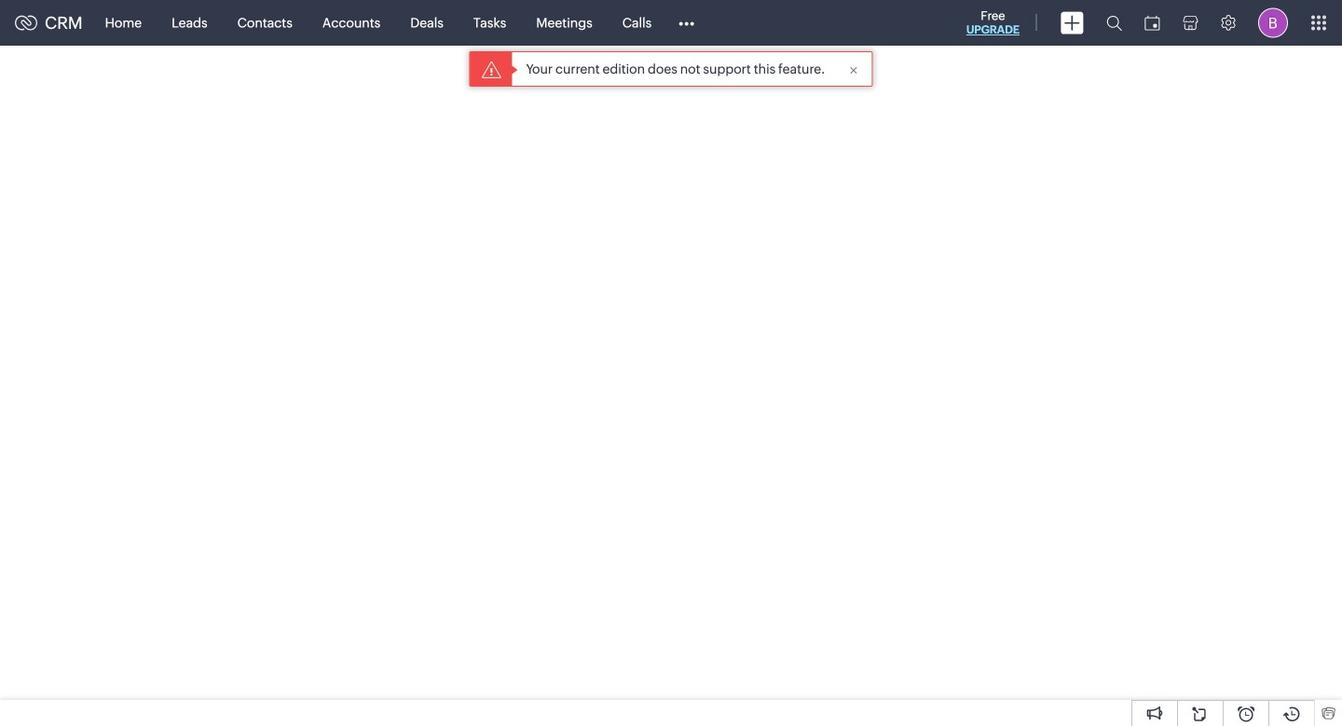 Task type: locate. For each thing, give the bounding box(es) containing it.
profile element
[[1248, 0, 1300, 45]]

search image
[[1107, 15, 1123, 31]]

create menu image
[[1061, 12, 1084, 34]]

create menu element
[[1050, 0, 1096, 45]]

Other Modules field
[[667, 8, 707, 38]]

calendar image
[[1145, 15, 1161, 30]]



Task type: vqa. For each thing, say whether or not it's contained in the screenshot.
Calendar icon
yes



Task type: describe. For each thing, give the bounding box(es) containing it.
logo image
[[15, 15, 37, 30]]

search element
[[1096, 0, 1134, 46]]

profile image
[[1259, 8, 1289, 38]]



